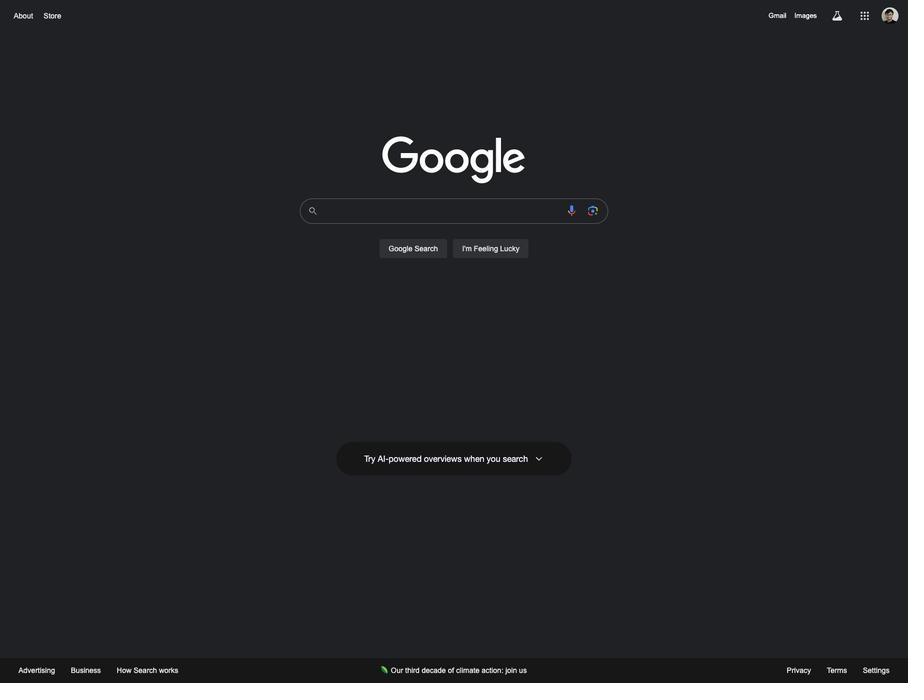 Task type: vqa. For each thing, say whether or not it's contained in the screenshot.
the Search Text Field
yes



Task type: describe. For each thing, give the bounding box(es) containing it.
search by voice image
[[566, 204, 578, 217]]

search labs image
[[832, 10, 844, 22]]

google image
[[382, 136, 526, 185]]



Task type: locate. For each thing, give the bounding box(es) containing it.
None search field
[[11, 195, 898, 270]]

Search text field
[[325, 199, 559, 223]]

search by image image
[[587, 204, 600, 217]]



